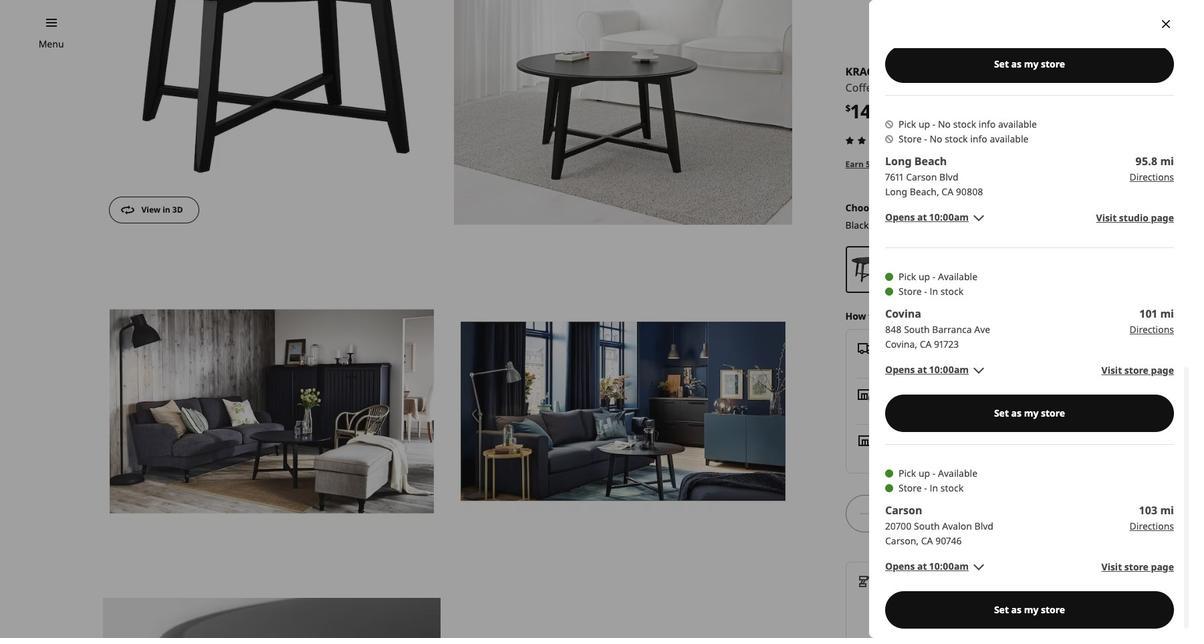 Task type: vqa. For each thing, say whether or not it's contained in the screenshot.
FINSMAK Tealight holder, 1 "
no



Task type: describe. For each thing, give the bounding box(es) containing it.
how to get it
[[846, 310, 906, 322]]

dialog containing long beach
[[870, 0, 1191, 638]]

3 page from the top
[[1152, 561, 1175, 573]]

credit
[[1034, 158, 1058, 170]]

ca for carson
[[922, 534, 934, 547]]

95.8
[[1136, 154, 1158, 168]]

1 ikea from the left
[[935, 158, 953, 170]]

directions link for 101 mi
[[1047, 322, 1175, 337]]

stock inside in store in stock at
[[892, 448, 915, 461]]

pick up
[[882, 387, 916, 400]]

Quantity input value text field
[[878, 495, 896, 532]]

35
[[944, 80, 957, 95]]

available right kragsta coffee table, white, 35 3/8 " image
[[939, 270, 978, 283]]

available down 'in stock at canton, mi' group
[[939, 467, 978, 480]]

view in 3d
[[141, 204, 183, 216]]

visit for 95.8 mi
[[1097, 211, 1117, 224]]

stock for carson
[[941, 482, 964, 494]]

pick down pick up
[[882, 402, 899, 415]]

$ 149
[[846, 99, 883, 124]]

studio
[[1120, 211, 1149, 224]]

3 opens at 10:00am button from the top
[[886, 559, 988, 575]]

avalon
[[943, 520, 973, 532]]

848
[[886, 323, 902, 336]]

color
[[882, 201, 906, 214]]

covina,
[[886, 338, 918, 350]]

directions link for 95.8 mi
[[1042, 170, 1175, 185]]

get
[[881, 310, 897, 322]]

5%
[[866, 158, 878, 170]]

up for pick up
[[903, 387, 916, 400]]

10:00am for long beach
[[930, 211, 969, 223]]

store for covina
[[899, 285, 922, 298]]

up for covina
[[919, 270, 931, 283]]

101
[[1141, 306, 1158, 321]]

choose color black
[[846, 201, 906, 231]]

to for delivery
[[925, 341, 935, 354]]

using
[[955, 158, 977, 170]]

earn 5% in rewards at ikea using the ikea visa credit card*. details > button
[[846, 158, 1122, 170]]

35 3/8 " button
[[944, 80, 983, 97]]

available inside delivery to 48146 available
[[898, 356, 937, 368]]

menu button
[[39, 37, 64, 52]]

covina
[[886, 306, 922, 321]]

change
[[1079, 310, 1112, 322]]

kragsta
[[846, 64, 894, 79]]

stock for covina
[[941, 285, 964, 298]]

card*.
[[1060, 158, 1085, 170]]

view
[[141, 204, 161, 216]]

as for third set as my store button from the bottom
[[1012, 57, 1022, 70]]

estimated
[[882, 603, 925, 616]]

delivery to 48146 available
[[884, 341, 965, 368]]

in store in stock at
[[882, 433, 929, 461]]

earn 5% in rewards at ikea using the ikea visa credit card*. details >
[[846, 158, 1122, 170]]

2 set as my store button from the top
[[886, 395, 1175, 432]]

at inside button
[[925, 158, 933, 170]]

101 mi 848 south barranca ave covina, ca 91723
[[886, 306, 1175, 350]]

table,
[[882, 80, 910, 95]]

90746
[[936, 534, 962, 547]]

pick for carson
[[899, 467, 917, 480]]

coffee
[[846, 80, 879, 95]]

$
[[846, 102, 851, 114]]

48146 for delivery to 48146 available
[[938, 341, 965, 354]]

change store
[[1079, 310, 1137, 322]]

ca for long beach
[[942, 185, 954, 198]]

delivery
[[884, 341, 923, 354]]

1 vertical spatial carson
[[886, 503, 923, 518]]

1 horizontal spatial in
[[880, 158, 888, 170]]

as for second set as my store button from the bottom of the page
[[1012, 407, 1022, 419]]

my for 3rd set as my store button from the top
[[1025, 603, 1039, 616]]

(88)
[[910, 134, 926, 146]]

store for carson
[[899, 482, 922, 494]]

store for long beach
[[899, 132, 922, 145]]

directions for 95.8 mi
[[1130, 170, 1175, 183]]

stock up store - no stock info available
[[954, 118, 977, 130]]

beach
[[915, 154, 948, 168]]

at up for
[[918, 560, 928, 573]]

it
[[899, 310, 906, 322]]

2 visit store page link from the top
[[1102, 560, 1175, 575]]

1 vertical spatial no
[[930, 132, 943, 145]]

south for 101
[[905, 323, 930, 336]]

long inside the 95.8 mi 7611 carson blvd long beach, ca 90808
[[886, 185, 908, 198]]

(88) button
[[842, 132, 926, 148]]

opens for covina
[[886, 363, 916, 376]]

3d
[[172, 204, 183, 216]]

1 vertical spatial available
[[990, 132, 1029, 145]]

set for second set as my store button from the bottom of the page
[[995, 407, 1010, 419]]

3/8
[[959, 80, 976, 95]]

barranca
[[933, 323, 972, 336]]

page for 101 mi
[[1152, 364, 1175, 377]]

set as my store for third set as my store button from the bottom
[[995, 57, 1066, 70]]

rewards
[[890, 158, 922, 170]]

0 vertical spatial info
[[979, 118, 996, 130]]

1 vertical spatial info
[[971, 132, 988, 145]]

price
[[928, 603, 950, 616]]

available inside available for 48146 estimated price
[[882, 588, 921, 601]]

visit studio page
[[1097, 211, 1175, 224]]

change store button
[[1079, 309, 1137, 324]]

103 mi 20700 south avalon blvd carson, ca 90746
[[886, 503, 1175, 547]]

3 opens at 10:00am from the top
[[886, 560, 969, 573]]

kragsta coffee table, black, 35 3/8 "
[[846, 64, 983, 95]]

the
[[979, 158, 993, 170]]

my for third set as my store button from the bottom
[[1025, 57, 1039, 70]]

directions for 101 mi
[[1130, 323, 1175, 336]]

visa
[[1015, 158, 1031, 170]]

black,
[[912, 80, 941, 95]]

mi for 101
[[1161, 306, 1175, 321]]

2 ikea from the left
[[995, 158, 1013, 170]]

20700
[[886, 520, 912, 532]]

95.8 mi 7611 carson blvd long beach, ca 90808
[[886, 154, 1175, 198]]

set as my store for second set as my store button from the bottom of the page
[[995, 407, 1066, 419]]

opens at 10:00am for covina
[[886, 363, 969, 376]]

store - no stock info available
[[899, 132, 1029, 145]]

carson,
[[886, 534, 919, 547]]

103
[[1140, 503, 1158, 518]]

2 vertical spatial visit
[[1102, 561, 1123, 573]]



Task type: locate. For each thing, give the bounding box(es) containing it.
10:00am for covina
[[930, 363, 969, 376]]

0 vertical spatial my
[[1025, 57, 1039, 70]]

at
[[925, 158, 933, 170], [918, 211, 928, 223], [918, 363, 928, 376], [917, 402, 925, 415], [918, 448, 927, 461], [918, 560, 928, 573]]

10:00am down 90746
[[930, 560, 969, 573]]

1 vertical spatial store
[[899, 285, 922, 298]]

carson
[[907, 170, 938, 183], [886, 503, 923, 518]]

mi
[[1161, 154, 1175, 168], [1161, 306, 1175, 321], [1161, 503, 1175, 518]]

opens at 10:00am button up for
[[886, 559, 988, 575]]

pick up at
[[882, 402, 928, 415]]

visit store page link down the 103
[[1102, 560, 1175, 575]]

0 vertical spatial page
[[1152, 211, 1175, 224]]

opens at 10:00am button down beach,
[[886, 210, 988, 226]]

up
[[919, 118, 931, 130], [919, 270, 931, 283], [919, 467, 931, 480]]

as for 3rd set as my store button from the top
[[1012, 603, 1022, 616]]

directions link down details
[[1042, 170, 1175, 185]]

page right studio
[[1152, 211, 1175, 224]]

pick up (88)
[[899, 118, 917, 130]]

ikea left using
[[935, 158, 953, 170]]

0 vertical spatial ca
[[942, 185, 954, 198]]

at down delivery in the right bottom of the page
[[918, 363, 928, 376]]

0 vertical spatial long
[[886, 154, 912, 168]]

opens at 10:00am button for long beach
[[886, 210, 988, 226]]

visit for 101 mi
[[1102, 364, 1123, 377]]

in stock at canton, mi group
[[882, 448, 977, 461]]

0 horizontal spatial blvd
[[940, 170, 959, 183]]

1 vertical spatial set as my store
[[995, 407, 1066, 419]]

2 page from the top
[[1152, 364, 1175, 377]]

0 vertical spatial directions link
[[1042, 170, 1175, 185]]

0 vertical spatial 48146
[[938, 341, 965, 354]]

mi inside the '101 mi 848 south barranca ave covina, ca 91723'
[[1161, 306, 1175, 321]]

91723
[[935, 338, 960, 350]]

1 set from the top
[[995, 57, 1010, 70]]

90808
[[957, 185, 984, 198]]

1 vertical spatial set as my store button
[[886, 395, 1175, 432]]

mi inside 103 mi 20700 south avalon blvd carson, ca 90746
[[1161, 503, 1175, 518]]

pick up pick up at
[[882, 387, 901, 400]]

set for third set as my store button from the bottom
[[995, 57, 1010, 70]]

store up "long beach"
[[899, 132, 922, 145]]

0 vertical spatial set
[[995, 57, 1010, 70]]

2 vertical spatial set as my store button
[[886, 591, 1175, 629]]

1 vertical spatial visit store page link
[[1102, 560, 1175, 575]]

at right rewards
[[925, 158, 933, 170]]

1 vertical spatial 10:00am
[[930, 363, 969, 376]]

pick up - available up covina at the right of page
[[899, 270, 978, 283]]

up for pick up at
[[902, 402, 914, 415]]

set as my store for 3rd set as my store button from the top
[[995, 603, 1066, 616]]

info up store - no stock info available
[[979, 118, 996, 130]]

south for 103
[[915, 520, 940, 532]]

store up covina at the right of page
[[899, 285, 922, 298]]

opens down carson,
[[886, 560, 916, 573]]

opens at 10:00am button for covina
[[886, 362, 988, 379]]

2 vertical spatial my
[[1025, 603, 1039, 616]]

up up (88)
[[919, 118, 931, 130]]

0 vertical spatial set as my store button
[[886, 45, 1175, 83]]

2 directions from the top
[[1130, 323, 1175, 336]]

kragsta coffee table, white, 35 3/8 " image
[[901, 251, 937, 287]]

south down it
[[905, 323, 930, 336]]

3 set as my store button from the top
[[886, 591, 1175, 629]]

up up pick up at
[[903, 387, 916, 400]]

visit studio page link
[[1097, 211, 1175, 225]]

0 vertical spatial store - in stock
[[899, 285, 964, 298]]

2 opens at 10:00am from the top
[[886, 363, 969, 376]]

stock down pick up - no stock info available
[[945, 132, 968, 145]]

2 vertical spatial store
[[899, 482, 922, 494]]

as
[[1012, 57, 1022, 70], [1012, 407, 1022, 419], [1012, 603, 1022, 616]]

opens at 10:00am down beach,
[[886, 211, 969, 223]]

0 vertical spatial set as my store
[[995, 57, 1066, 70]]

1 vertical spatial long
[[886, 185, 908, 198]]

ikea
[[935, 158, 953, 170], [995, 158, 1013, 170]]

to right delivery in the right bottom of the page
[[925, 341, 935, 354]]

set as my store button
[[886, 45, 1175, 83], [886, 395, 1175, 432], [886, 591, 1175, 629]]

2 up from the top
[[919, 270, 931, 283]]

pick down in store in stock at
[[899, 467, 917, 480]]

>
[[1117, 158, 1122, 170]]

2 store - in stock from the top
[[899, 482, 964, 494]]

1 vertical spatial up
[[902, 402, 914, 415]]

up
[[903, 387, 916, 400], [902, 402, 914, 415]]

1 visit store page from the top
[[1102, 364, 1175, 377]]

black
[[846, 219, 869, 231]]

0 vertical spatial carson
[[907, 170, 938, 183]]

visit store page link
[[1102, 363, 1175, 378], [1102, 560, 1175, 575]]

details
[[1087, 158, 1115, 170]]

2 vertical spatial up
[[919, 467, 931, 480]]

48146 for available for 48146 estimated price
[[939, 588, 964, 601]]

1 mi from the top
[[1161, 154, 1175, 168]]

available up estimated
[[882, 588, 921, 601]]

3 10:00am from the top
[[930, 560, 969, 573]]

2 mi from the top
[[1161, 306, 1175, 321]]

visit
[[1097, 211, 1117, 224], [1102, 364, 1123, 377], [1102, 561, 1123, 573]]

in
[[930, 285, 939, 298], [882, 433, 891, 446], [882, 448, 890, 461], [930, 482, 939, 494]]

1 vertical spatial set
[[995, 407, 1010, 419]]

stock up the avalon
[[941, 482, 964, 494]]

1 pick up - available from the top
[[899, 270, 978, 283]]

opens
[[886, 211, 916, 223], [886, 363, 916, 376], [886, 560, 916, 573]]

2 vertical spatial 10:00am
[[930, 560, 969, 573]]

1 vertical spatial opens at 10:00am button
[[886, 362, 988, 379]]

blvd inside the 95.8 mi 7611 carson blvd long beach, ca 90808
[[940, 170, 959, 183]]

stock
[[954, 118, 977, 130], [945, 132, 968, 145], [941, 285, 964, 298], [892, 448, 915, 461], [941, 482, 964, 494]]

page down the 103
[[1152, 561, 1175, 573]]

to left get
[[869, 310, 879, 322]]

48146 down barranca
[[938, 341, 965, 354]]

1 vertical spatial blvd
[[975, 520, 994, 532]]

kragsta coffee table, black, 35 3/8 " image
[[103, 0, 441, 225], [454, 0, 793, 225], [103, 242, 441, 581], [454, 242, 793, 581], [851, 251, 888, 287], [103, 598, 441, 638]]

3 directions from the top
[[1130, 520, 1175, 532]]

2 opens from the top
[[886, 363, 916, 376]]

48146
[[938, 341, 965, 354], [939, 588, 964, 601]]

"
[[978, 80, 983, 95]]

mi for 103
[[1161, 503, 1175, 518]]

pick up - available down 'in stock at canton, mi' group
[[899, 467, 978, 480]]

2 my from the top
[[1025, 407, 1039, 419]]

directions link for 103 mi
[[1048, 519, 1175, 534]]

info down pick up - no stock info available
[[971, 132, 988, 145]]

visit store page
[[1102, 364, 1175, 377], [1102, 561, 1175, 573]]

0 horizontal spatial ikea
[[935, 158, 953, 170]]

3 set as my store from the top
[[995, 603, 1066, 616]]

visit store page down the 103
[[1102, 561, 1175, 573]]

0 vertical spatial opens
[[886, 211, 916, 223]]

1 horizontal spatial blvd
[[975, 520, 994, 532]]

0 vertical spatial opens at 10:00am button
[[886, 210, 988, 226]]

2 10:00am from the top
[[930, 363, 969, 376]]

1 opens at 10:00am from the top
[[886, 211, 969, 223]]

carson inside the 95.8 mi 7611 carson blvd long beach, ca 90808
[[907, 170, 938, 183]]

48146 inside available for 48146 estimated price
[[939, 588, 964, 601]]

visit store page down 101
[[1102, 364, 1175, 377]]

directions down the 103
[[1130, 520, 1175, 532]]

1 vertical spatial directions link
[[1047, 322, 1175, 337]]

0 vertical spatial up
[[919, 118, 931, 130]]

page
[[1152, 211, 1175, 224], [1152, 364, 1175, 377], [1152, 561, 1175, 573]]

store - in stock down 'in stock at canton, mi' group
[[899, 482, 964, 494]]

ca
[[942, 185, 954, 198], [920, 338, 932, 350], [922, 534, 934, 547]]

store inside in store in stock at
[[893, 433, 917, 446]]

mi inside the 95.8 mi 7611 carson blvd long beach, ca 90808
[[1161, 154, 1175, 168]]

2 opens at 10:00am button from the top
[[886, 362, 988, 379]]

blvd
[[940, 170, 959, 183], [975, 520, 994, 532]]

store
[[1042, 57, 1066, 70], [1115, 310, 1137, 322], [1125, 364, 1149, 377], [1042, 407, 1066, 419], [893, 433, 917, 446], [1125, 561, 1149, 573], [1042, 603, 1066, 616]]

1 vertical spatial mi
[[1161, 306, 1175, 321]]

pick for long beach
[[899, 118, 917, 130]]

0 vertical spatial blvd
[[940, 170, 959, 183]]

48146 button
[[939, 588, 964, 601]]

1 visit store page link from the top
[[1102, 363, 1175, 378]]

0 vertical spatial 10:00am
[[930, 211, 969, 223]]

available down delivery in the right bottom of the page
[[898, 356, 937, 368]]

store - in stock for covina
[[899, 285, 964, 298]]

1 vertical spatial up
[[919, 270, 931, 283]]

up down pick up
[[902, 402, 914, 415]]

beach,
[[910, 185, 940, 198]]

48146 up the price
[[939, 588, 964, 601]]

1 horizontal spatial ikea
[[995, 158, 1013, 170]]

48146 inside delivery to 48146 available
[[938, 341, 965, 354]]

store - in stock
[[899, 285, 964, 298], [899, 482, 964, 494]]

1 vertical spatial as
[[1012, 407, 1022, 419]]

directions link down the 103
[[1048, 519, 1175, 534]]

0 vertical spatial directions
[[1130, 170, 1175, 183]]

south up 90746
[[915, 520, 940, 532]]

stock down pick up at
[[892, 448, 915, 461]]

view in 3d button
[[109, 197, 199, 224]]

2 vertical spatial mi
[[1161, 503, 1175, 518]]

directions link down the change store
[[1047, 322, 1175, 337]]

3 up from the top
[[919, 467, 931, 480]]

0 vertical spatial pick up - available
[[899, 270, 978, 283]]

0 vertical spatial no
[[939, 118, 951, 130]]

2 vertical spatial opens at 10:00am
[[886, 560, 969, 573]]

pick
[[899, 118, 917, 130], [899, 270, 917, 283], [882, 387, 901, 400], [882, 402, 899, 415], [899, 467, 917, 480]]

3 as from the top
[[1012, 603, 1022, 616]]

0 vertical spatial store
[[899, 132, 922, 145]]

visit store page link down 101
[[1102, 363, 1175, 378]]

set as my store
[[995, 57, 1066, 70], [995, 407, 1066, 419], [995, 603, 1066, 616]]

1 as from the top
[[1012, 57, 1022, 70]]

my
[[1025, 57, 1039, 70], [1025, 407, 1039, 419], [1025, 603, 1039, 616]]

1 10:00am from the top
[[930, 211, 969, 223]]

2 vertical spatial directions link
[[1048, 519, 1175, 534]]

up for long beach
[[919, 118, 931, 130]]

149
[[851, 99, 883, 124]]

in
[[880, 158, 888, 170], [163, 204, 170, 216]]

1 vertical spatial in
[[163, 204, 170, 216]]

2 visit store page from the top
[[1102, 561, 1175, 573]]

0 vertical spatial visit store page link
[[1102, 363, 1175, 378]]

1 long from the top
[[886, 154, 912, 168]]

at up in store in stock at
[[917, 402, 925, 415]]

no up store - no stock info available
[[939, 118, 951, 130]]

3 set from the top
[[995, 603, 1010, 616]]

up up covina at the right of page
[[919, 270, 931, 283]]

2 as from the top
[[1012, 407, 1022, 419]]

set
[[995, 57, 1010, 70], [995, 407, 1010, 419], [995, 603, 1010, 616]]

0 vertical spatial opens at 10:00am
[[886, 211, 969, 223]]

3 store from the top
[[899, 482, 922, 494]]

opens at 10:00am for long beach
[[886, 211, 969, 223]]

pick up covina at the right of page
[[899, 270, 917, 283]]

10:00am down the 90808
[[930, 211, 969, 223]]

directions for 103 mi
[[1130, 520, 1175, 532]]

0 vertical spatial mi
[[1161, 154, 1175, 168]]

ca left 90746
[[922, 534, 934, 547]]

1 my from the top
[[1025, 57, 1039, 70]]

1 store - in stock from the top
[[899, 285, 964, 298]]

opens at 10:00am down the 91723
[[886, 363, 969, 376]]

3 my from the top
[[1025, 603, 1039, 616]]

in left 3d
[[163, 204, 170, 216]]

how
[[846, 310, 867, 322]]

opens down beach,
[[886, 211, 916, 223]]

review: 4.3 out of 5 stars. total reviews: 88 image
[[842, 132, 907, 148]]

directions down "95.8"
[[1130, 170, 1175, 183]]

2 pick up - available from the top
[[899, 467, 978, 480]]

ca inside 103 mi 20700 south avalon blvd carson, ca 90746
[[922, 534, 934, 547]]

2 vertical spatial as
[[1012, 603, 1022, 616]]

blvd down using
[[940, 170, 959, 183]]

0 horizontal spatial to
[[869, 310, 879, 322]]

store - in stock for carson
[[899, 482, 964, 494]]

mi right 101
[[1161, 306, 1175, 321]]

1 vertical spatial my
[[1025, 407, 1039, 419]]

at down beach,
[[918, 211, 928, 223]]

ca left the 91723
[[920, 338, 932, 350]]

0 vertical spatial visit
[[1097, 211, 1117, 224]]

at down pick up at canton, mi group
[[918, 448, 927, 461]]

2 vertical spatial set
[[995, 603, 1010, 616]]

2 vertical spatial opens
[[886, 560, 916, 573]]

at inside in store in stock at
[[918, 448, 927, 461]]

1 set as my store button from the top
[[886, 45, 1175, 83]]

carson up beach,
[[907, 170, 938, 183]]

pick up - available for covina
[[899, 270, 978, 283]]

1 vertical spatial opens at 10:00am
[[886, 363, 969, 376]]

1 opens from the top
[[886, 211, 916, 223]]

directions down 101
[[1130, 323, 1175, 336]]

0 vertical spatial to
[[869, 310, 879, 322]]

1 vertical spatial page
[[1152, 364, 1175, 377]]

pick up at canton, mi group
[[882, 402, 976, 415]]

1 vertical spatial pick up - available
[[899, 467, 978, 480]]

to
[[869, 310, 879, 322], [925, 341, 935, 354]]

1 vertical spatial 48146
[[939, 588, 964, 601]]

menu
[[39, 37, 64, 50]]

south inside 103 mi 20700 south avalon blvd carson, ca 90746
[[915, 520, 940, 532]]

2 vertical spatial opens at 10:00am button
[[886, 559, 988, 575]]

blvd inside 103 mi 20700 south avalon blvd carson, ca 90746
[[975, 520, 994, 532]]

1 page from the top
[[1152, 211, 1175, 224]]

mi right the 103
[[1161, 503, 1175, 518]]

info
[[979, 118, 996, 130], [971, 132, 988, 145]]

up down 'in stock at canton, mi' group
[[919, 467, 931, 480]]

3 opens from the top
[[886, 560, 916, 573]]

1 set as my store from the top
[[995, 57, 1066, 70]]

set for 3rd set as my store button from the top
[[995, 603, 1010, 616]]

1 vertical spatial store - in stock
[[899, 482, 964, 494]]

stock for long beach
[[945, 132, 968, 145]]

pick for covina
[[899, 270, 917, 283]]

0 vertical spatial as
[[1012, 57, 1022, 70]]

my for second set as my store button from the bottom of the page
[[1025, 407, 1039, 419]]

ca left the 90808
[[942, 185, 954, 198]]

directions link
[[1042, 170, 1175, 185], [1047, 322, 1175, 337], [1048, 519, 1175, 534]]

opens at 10:00am button
[[886, 210, 988, 226], [886, 362, 988, 379], [886, 559, 988, 575]]

page down 101
[[1152, 364, 1175, 377]]

10:00am down the 91723
[[930, 363, 969, 376]]

ikea right the
[[995, 158, 1013, 170]]

7611
[[886, 170, 904, 183]]

opens down delivery in the right bottom of the page
[[886, 363, 916, 376]]

earn
[[846, 158, 864, 170]]

0 vertical spatial south
[[905, 323, 930, 336]]

pick up - available
[[899, 270, 978, 283], [899, 467, 978, 480]]

in right 5%
[[880, 158, 888, 170]]

0 horizontal spatial in
[[163, 204, 170, 216]]

2 long from the top
[[886, 185, 908, 198]]

available for 48146 estimated price
[[882, 588, 964, 616]]

1 vertical spatial opens
[[886, 363, 916, 376]]

pick up - no stock info available
[[899, 118, 1038, 130]]

2 set from the top
[[995, 407, 1010, 419]]

ca inside the 95.8 mi 7611 carson blvd long beach, ca 90808
[[942, 185, 954, 198]]

no right (88)
[[930, 132, 943, 145]]

0 vertical spatial up
[[903, 387, 916, 400]]

1 vertical spatial directions
[[1130, 323, 1175, 336]]

1 vertical spatial visit store page
[[1102, 561, 1175, 573]]

opens at 10:00am up for
[[886, 560, 969, 573]]

available
[[939, 270, 978, 283], [898, 356, 937, 368], [939, 467, 978, 480], [882, 588, 921, 601]]

opens at 10:00am button down the 91723
[[886, 362, 988, 379]]

page for 95.8 mi
[[1152, 211, 1175, 224]]

2 vertical spatial page
[[1152, 561, 1175, 573]]

opens for long beach
[[886, 211, 916, 223]]

up for carson
[[919, 467, 931, 480]]

0 vertical spatial available
[[999, 118, 1038, 130]]

2 vertical spatial directions
[[1130, 520, 1175, 532]]

1 vertical spatial visit
[[1102, 364, 1123, 377]]

mi right "95.8"
[[1161, 154, 1175, 168]]

1 horizontal spatial to
[[925, 341, 935, 354]]

long up "7611"
[[886, 154, 912, 168]]

long beach
[[886, 154, 948, 168]]

ave
[[975, 323, 991, 336]]

mi for 95.8
[[1161, 154, 1175, 168]]

store down 'in stock at canton, mi' group
[[899, 482, 922, 494]]

ca inside the '101 mi 848 south barranca ave covina, ca 91723'
[[920, 338, 932, 350]]

2 vertical spatial ca
[[922, 534, 934, 547]]

3 mi from the top
[[1161, 503, 1175, 518]]

dialog
[[870, 0, 1191, 638]]

to for how
[[869, 310, 879, 322]]

1 vertical spatial south
[[915, 520, 940, 532]]

2 store from the top
[[899, 285, 922, 298]]

1 vertical spatial to
[[925, 341, 935, 354]]

south
[[905, 323, 930, 336], [915, 520, 940, 532]]

to inside delivery to 48146 available
[[925, 341, 935, 354]]

2 set as my store from the top
[[995, 407, 1066, 419]]

available
[[999, 118, 1038, 130], [990, 132, 1029, 145]]

1 store from the top
[[899, 132, 922, 145]]

for
[[923, 588, 936, 601]]

south inside the '101 mi 848 south barranca ave covina, ca 91723'
[[905, 323, 930, 336]]

stock up barranca
[[941, 285, 964, 298]]

blvd right the avalon
[[975, 520, 994, 532]]

long down "7611"
[[886, 185, 908, 198]]

2 vertical spatial set as my store
[[995, 603, 1066, 616]]

1 directions from the top
[[1130, 170, 1175, 183]]

1 up from the top
[[919, 118, 931, 130]]

0 vertical spatial in
[[880, 158, 888, 170]]

pick up - available for carson
[[899, 467, 978, 480]]

0 vertical spatial visit store page
[[1102, 364, 1175, 377]]

1 vertical spatial ca
[[920, 338, 932, 350]]

1 opens at 10:00am button from the top
[[886, 210, 988, 226]]

store - in stock up covina at the right of page
[[899, 285, 964, 298]]

carson up 20700
[[886, 503, 923, 518]]

choose
[[846, 201, 880, 214]]



